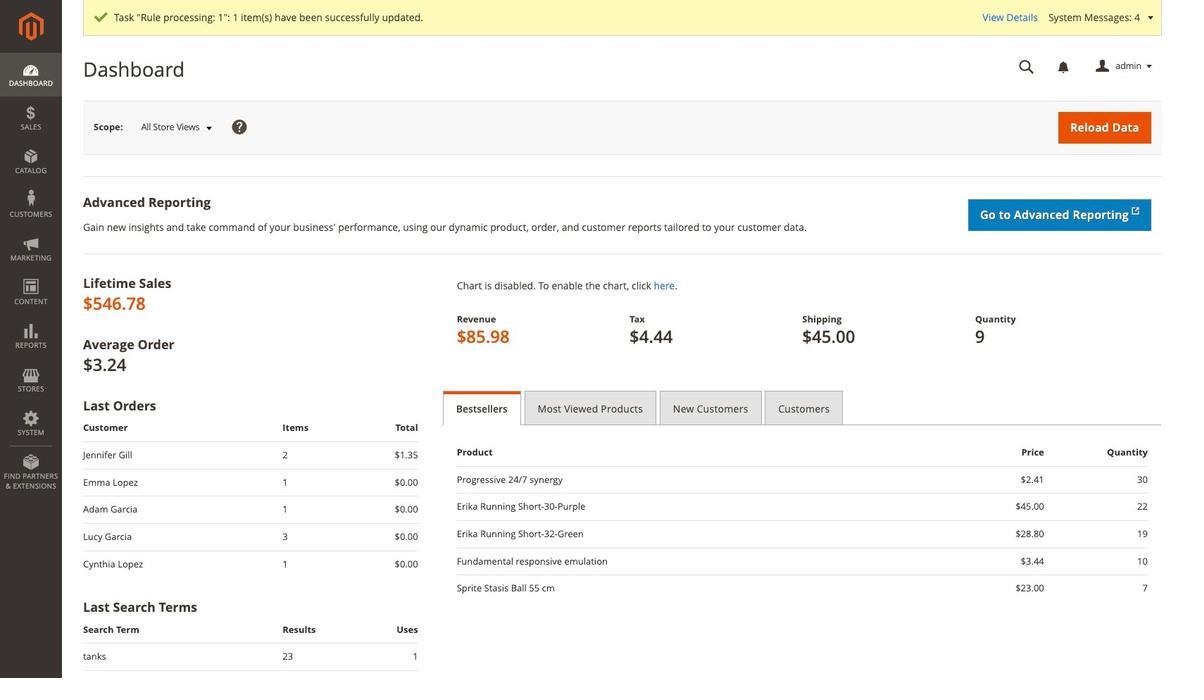 Task type: locate. For each thing, give the bounding box(es) containing it.
menu bar
[[0, 53, 62, 498]]

None text field
[[1009, 54, 1044, 79]]

magento admin panel image
[[19, 12, 43, 41]]

tab list
[[443, 391, 1162, 425]]



